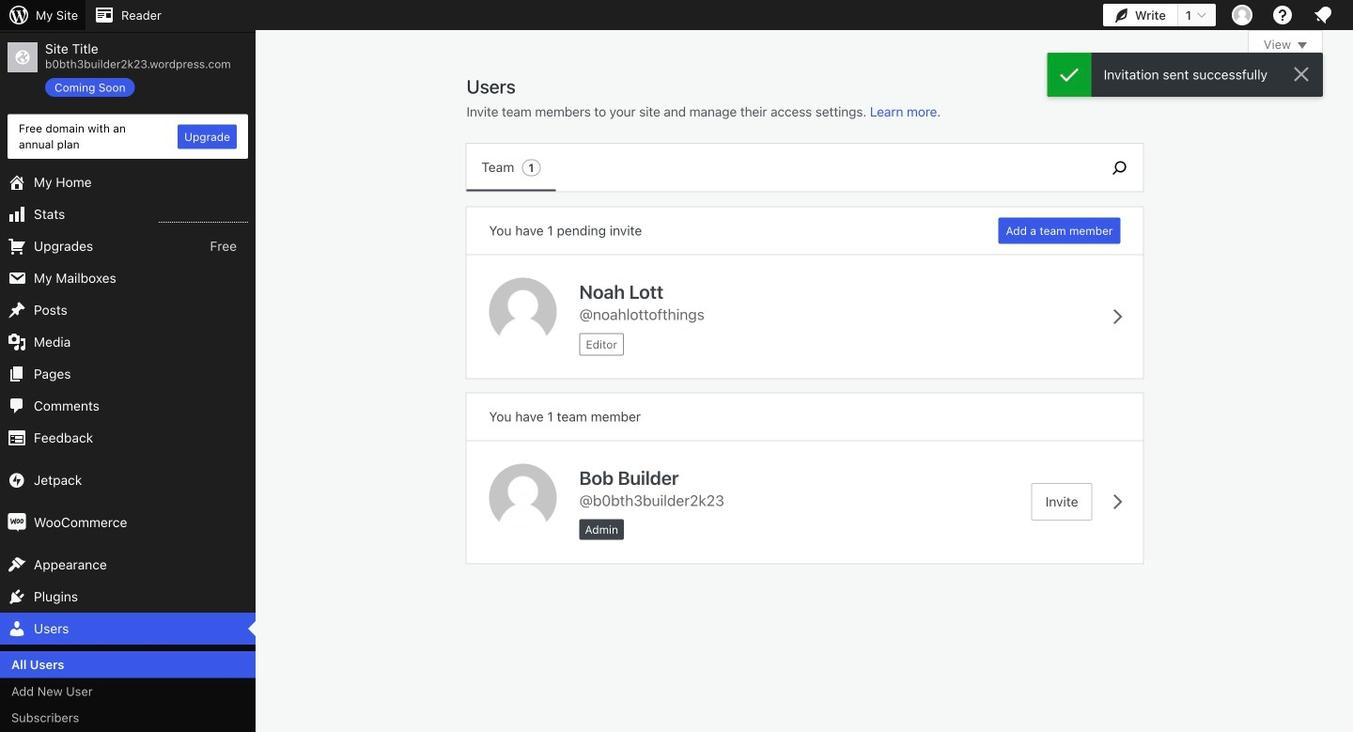 Task type: locate. For each thing, give the bounding box(es) containing it.
img image
[[8, 471, 26, 490], [8, 513, 26, 532]]

1 vertical spatial img image
[[8, 513, 26, 532]]

my profile image
[[1232, 5, 1253, 25]]

notice status
[[1048, 53, 1323, 97]]

2 img image from the top
[[8, 513, 26, 532]]

help image
[[1272, 4, 1294, 26]]

noah lott image
[[489, 278, 557, 345]]

0 vertical spatial img image
[[8, 471, 26, 490]]

None search field
[[1096, 144, 1143, 191]]

bob builder image
[[489, 464, 557, 532]]

manage your notifications image
[[1312, 4, 1335, 26]]

highest hourly views 0 image
[[159, 211, 248, 223]]

open search image
[[1096, 156, 1143, 179]]

main content
[[467, 30, 1323, 563]]



Task type: vqa. For each thing, say whether or not it's contained in the screenshot.
Main Content
yes



Task type: describe. For each thing, give the bounding box(es) containing it.
dismiss image
[[1291, 63, 1313, 86]]

closed image
[[1298, 42, 1307, 49]]

1 img image from the top
[[8, 471, 26, 490]]



